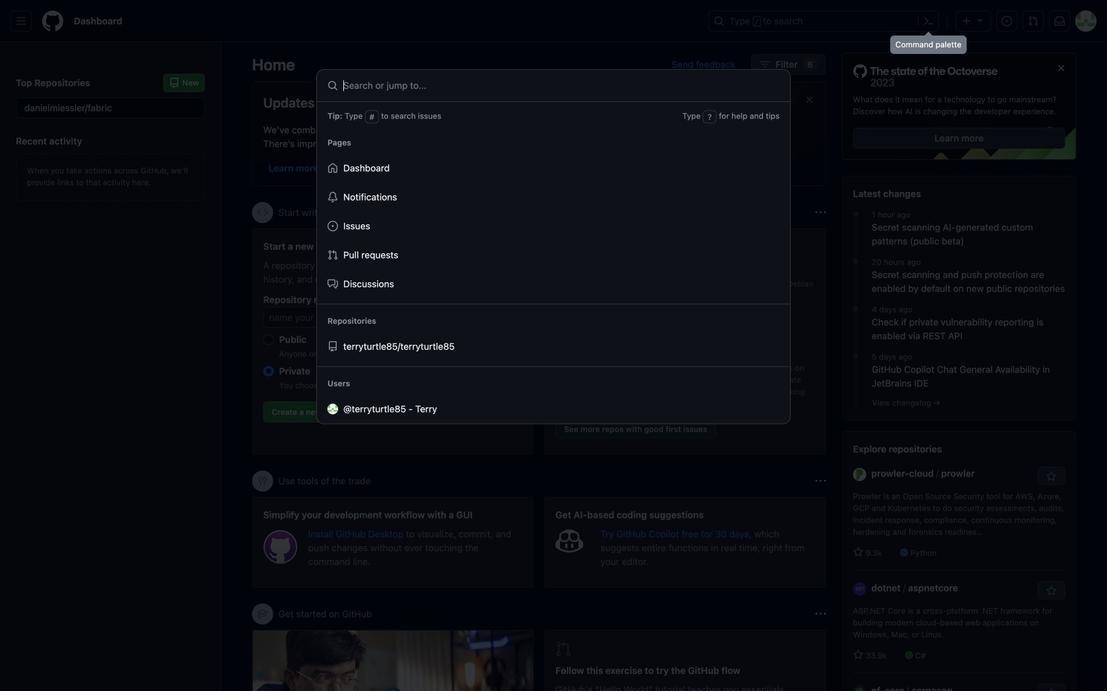 Task type: describe. For each thing, give the bounding box(es) containing it.
0 vertical spatial issue opened image
[[1002, 16, 1012, 26]]

1 dot fill image from the top
[[851, 256, 861, 267]]

why am i seeing this? image for repositories that need your help element
[[815, 208, 826, 218]]

why am i seeing this? image
[[815, 476, 826, 487]]

get ai-based coding suggestions element
[[544, 497, 826, 588]]

git pull request image inside the try the github flow element
[[555, 642, 571, 658]]

3 star this repository image from the top
[[1046, 689, 1057, 692]]

x image
[[804, 95, 815, 105]]

git pull request image
[[327, 250, 338, 261]]

search image
[[327, 80, 338, 91]]

command palette image
[[923, 16, 934, 26]]

star this repository image for @dotnet profile image
[[1046, 587, 1057, 597]]

start a new repository element
[[252, 229, 534, 455]]

github logo image
[[853, 64, 998, 88]]

repo image
[[327, 342, 338, 352]]

repositories that need your help element
[[544, 229, 826, 455]]

why am i seeing this? image for the try the github flow element at the bottom of the page
[[815, 610, 826, 620]]

Find a repository… text field
[[16, 98, 205, 119]]

comment discussion image
[[327, 279, 338, 289]]

0 vertical spatial git pull request image
[[1028, 16, 1038, 26]]

home image
[[327, 163, 338, 174]]

tools image
[[257, 476, 268, 487]]

star image for @prowler-cloud profile image
[[853, 548, 864, 558]]



Task type: locate. For each thing, give the bounding box(es) containing it.
why am i seeing this? image
[[815, 208, 826, 218], [815, 610, 826, 620]]

@dotnet profile image
[[853, 583, 866, 596]]

1 vertical spatial git pull request image
[[555, 642, 571, 658]]

explore repositories navigation
[[842, 432, 1076, 692]]

@terryturtle85 image
[[327, 404, 338, 415]]

Top Repositories search field
[[16, 98, 205, 119]]

1 vertical spatial dot fill image
[[851, 304, 861, 314]]

triangle down image
[[975, 15, 985, 25]]

Command palette input text field
[[343, 76, 777, 96]]

0 horizontal spatial issue opened image
[[327, 221, 338, 232]]

0 vertical spatial star this repository image
[[1046, 472, 1057, 482]]

name your new repository... text field
[[263, 307, 523, 328]]

filter image
[[760, 59, 770, 70]]

1 vertical spatial star image
[[853, 650, 864, 661]]

2 dot fill image from the top
[[851, 304, 861, 314]]

1 vertical spatial issue opened image
[[327, 221, 338, 232]]

0 vertical spatial why am i seeing this? image
[[815, 208, 826, 218]]

2 dot fill image from the top
[[851, 351, 861, 362]]

star this repository image for @prowler-cloud profile image
[[1046, 472, 1057, 482]]

0 vertical spatial star image
[[853, 548, 864, 558]]

@prowler-cloud profile image
[[853, 468, 866, 482]]

1 vertical spatial dot fill image
[[851, 351, 861, 362]]

1 star this repository image from the top
[[1046, 472, 1057, 482]]

star image for @dotnet profile image
[[853, 650, 864, 661]]

plus image
[[961, 16, 972, 26]]

2 star this repository image from the top
[[1046, 587, 1057, 597]]

issue opened image up git pull request image
[[327, 221, 338, 232]]

0 vertical spatial dot fill image
[[851, 209, 861, 220]]

explore element
[[842, 53, 1076, 692]]

tooltip
[[890, 36, 967, 54]]

1 dot fill image from the top
[[851, 209, 861, 220]]

issue opened image inside pages results list box
[[327, 221, 338, 232]]

code image
[[257, 208, 268, 218]]

what is github? image
[[253, 631, 533, 692]]

1 vertical spatial why am i seeing this? image
[[815, 610, 826, 620]]

mortar board image
[[257, 610, 268, 620]]

1 horizontal spatial issue opened image
[[1002, 16, 1012, 26]]

star this repository image
[[1046, 472, 1057, 482], [1046, 587, 1057, 597], [1046, 689, 1057, 692]]

homepage image
[[42, 11, 63, 32]]

simplify your development workflow with a gui element
[[252, 497, 534, 588]]

1 why am i seeing this? image from the top
[[815, 208, 826, 218]]

2 why am i seeing this? image from the top
[[815, 610, 826, 620]]

0 horizontal spatial git pull request image
[[555, 642, 571, 658]]

git pull request image
[[1028, 16, 1038, 26], [555, 642, 571, 658]]

2 star image from the top
[[853, 650, 864, 661]]

github desktop image
[[263, 530, 298, 565]]

bell image
[[327, 192, 338, 203]]

issue opened image
[[1002, 16, 1012, 26], [327, 221, 338, 232]]

1 vertical spatial star this repository image
[[1046, 587, 1057, 597]]

1 star image from the top
[[853, 548, 864, 558]]

pages results list box
[[317, 154, 790, 299]]

2 vertical spatial star this repository image
[[1046, 689, 1057, 692]]

issue opened image right the triangle down 'icon'
[[1002, 16, 1012, 26]]

dot fill image
[[851, 256, 861, 267], [851, 351, 861, 362]]

star image
[[853, 548, 864, 558], [853, 650, 864, 661]]

what is github? element
[[252, 631, 534, 692]]

close image
[[1056, 63, 1066, 73]]

dot fill image
[[851, 209, 861, 220], [851, 304, 861, 314]]

0 vertical spatial dot fill image
[[851, 256, 861, 267]]

None radio
[[263, 335, 274, 345], [263, 366, 274, 377], [263, 335, 274, 345], [263, 366, 274, 377]]

notifications image
[[1054, 16, 1065, 26]]

1 horizontal spatial git pull request image
[[1028, 16, 1038, 26]]

try the github flow element
[[544, 631, 826, 692]]



Task type: vqa. For each thing, say whether or not it's contained in the screenshot.
Public profile link
no



